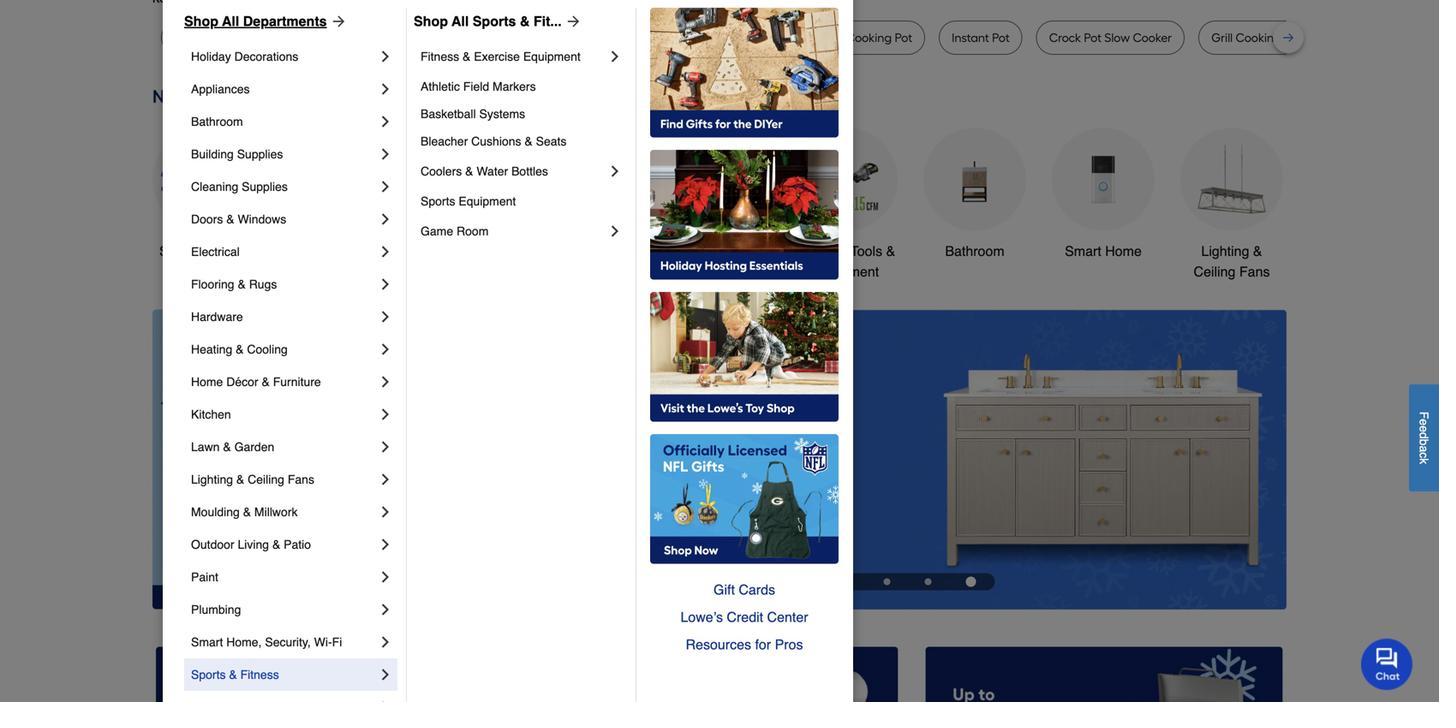 Task type: describe. For each thing, give the bounding box(es) containing it.
warming
[[1330, 30, 1381, 45]]

kitchen faucets link
[[667, 128, 769, 262]]

systems
[[479, 107, 525, 121]]

moulding & millwork
[[191, 506, 298, 519]]

1 vertical spatial bathroom
[[945, 243, 1005, 259]]

heating & cooling link
[[191, 333, 377, 366]]

& inside "link"
[[463, 50, 471, 63]]

cushions
[[471, 135, 521, 148]]

security,
[[265, 636, 311, 650]]

all for deals
[[195, 243, 210, 259]]

1 horizontal spatial home
[[1106, 243, 1142, 259]]

chevron right image for holiday decorations
[[377, 48, 394, 65]]

microwave
[[512, 30, 572, 45]]

food
[[677, 30, 704, 45]]

chevron right image for cleaning supplies
[[377, 178, 394, 195]]

heating & cooling
[[191, 343, 288, 356]]

home décor & furniture link
[[191, 366, 377, 398]]

paint link
[[191, 561, 377, 594]]

kitchen for kitchen
[[191, 408, 231, 422]]

chevron right image for home décor & furniture
[[377, 374, 394, 391]]

scroll to item #5 element
[[949, 577, 994, 587]]

outdoor for outdoor tools & equipment
[[798, 243, 847, 259]]

lawn & garden
[[191, 440, 274, 454]]

building supplies link
[[191, 138, 377, 171]]

food warmer
[[677, 30, 752, 45]]

grill cooking grate & warming rack
[[1212, 30, 1411, 45]]

1 horizontal spatial lighting & ceiling fans link
[[1181, 128, 1284, 282]]

chat invite button image
[[1362, 638, 1414, 691]]

cleaning supplies
[[191, 180, 288, 194]]

chevron right image for heating & cooling
[[377, 341, 394, 358]]

flooring
[[191, 278, 234, 291]]

b
[[1418, 439, 1431, 446]]

up to 30 percent off select grills and accessories. image
[[926, 647, 1284, 703]]

hardware link
[[191, 301, 377, 333]]

& inside outdoor tools & equipment
[[886, 243, 896, 259]]

smart home, security, wi-fi link
[[191, 626, 377, 659]]

1 cooker from the left
[[202, 30, 241, 45]]

athletic
[[421, 80, 460, 93]]

instant
[[952, 30, 989, 45]]

0 horizontal spatial lighting & ceiling fans
[[191, 473, 314, 487]]

basketball systems link
[[421, 100, 624, 128]]

shop all departments link
[[184, 11, 348, 32]]

room
[[457, 225, 489, 238]]

a
[[1418, 446, 1431, 453]]

basketball
[[421, 107, 476, 121]]

lowe's
[[681, 610, 723, 626]]

athletic field markers
[[421, 80, 536, 93]]

chevron right image for sports & fitness
[[377, 667, 394, 684]]

shop for shop all sports & fit...
[[414, 13, 448, 29]]

get up to 2 free select tools or batteries when you buy 1 with select purchases. image
[[156, 647, 514, 703]]

chevron right image for coolers & water bottles
[[607, 163, 624, 180]]

2 cooker from the left
[[434, 30, 473, 45]]

pot for crock pot slow cooker
[[1084, 30, 1102, 45]]

athletic field markers link
[[421, 73, 624, 100]]

microwave countertop
[[512, 30, 637, 45]]

shop these last-minute gifts. $99 or less. quantities are limited and won't last. image
[[153, 310, 429, 610]]

chevron right image for fitness & exercise equipment
[[607, 48, 624, 65]]

resources for pros link
[[650, 632, 839, 659]]

kitchen for kitchen faucets
[[669, 243, 715, 259]]

sports equipment link
[[421, 188, 624, 215]]

decorations
[[234, 50, 298, 63]]

0 horizontal spatial lighting
[[191, 473, 233, 487]]

flooring & rugs link
[[191, 268, 377, 301]]

game room link
[[421, 215, 607, 248]]

resources
[[686, 637, 751, 653]]

find gifts for the diyer. image
[[650, 8, 839, 138]]

chevron right image for hardware
[[377, 308, 394, 326]]

scroll to item #4 image
[[908, 579, 949, 586]]

1 horizontal spatial bathroom link
[[924, 128, 1027, 262]]

coolers
[[421, 165, 462, 178]]

shop for shop all departments
[[184, 13, 218, 29]]

departments
[[243, 13, 327, 29]]

2 e from the top
[[1418, 426, 1431, 433]]

resources for pros
[[686, 637, 803, 653]]

smart home, security, wi-fi
[[191, 636, 342, 650]]

moulding & millwork link
[[191, 496, 377, 529]]

wi-
[[314, 636, 332, 650]]

smart home
[[1065, 243, 1142, 259]]

crock for crock pot cooking pot
[[791, 30, 823, 45]]

gift
[[714, 582, 735, 598]]

cleaning
[[191, 180, 238, 194]]

chevron right image for doors & windows
[[377, 211, 394, 228]]

supplies for building supplies
[[237, 147, 283, 161]]

doors & windows link
[[191, 203, 377, 236]]

field
[[463, 80, 489, 93]]

chevron right image for building supplies
[[377, 146, 394, 163]]

arrow right image
[[327, 13, 348, 30]]

coolers & water bottles
[[421, 165, 548, 178]]

shop all deals link
[[153, 128, 255, 262]]

d
[[1418, 433, 1431, 439]]

chevron right image for appliances
[[377, 81, 394, 98]]

shop all sports & fit...
[[414, 13, 562, 29]]

0 horizontal spatial bathroom link
[[191, 105, 377, 138]]

gift cards link
[[650, 577, 839, 604]]

chevron right image for outdoor living & patio
[[377, 536, 394, 554]]

markers
[[493, 80, 536, 93]]

sports for sports equipment
[[421, 195, 455, 208]]

for
[[755, 637, 771, 653]]

lawn
[[191, 440, 220, 454]]

f e e d b a c k button
[[1410, 385, 1440, 492]]

crock for crock pot slow cooker
[[1049, 30, 1081, 45]]

0 horizontal spatial fitness
[[240, 668, 279, 682]]

sports inside shop all sports & fit... link
[[473, 13, 516, 29]]

equipment for fitness & exercise equipment
[[523, 50, 581, 63]]

fi
[[332, 636, 342, 650]]

outdoor living & patio
[[191, 538, 311, 552]]

supplies for cleaning supplies
[[242, 180, 288, 194]]

instant pot
[[952, 30, 1010, 45]]

c
[[1418, 453, 1431, 459]]

crock pot
[[281, 30, 333, 45]]

1 slow from the left
[[174, 30, 199, 45]]

2 cooking from the left
[[1236, 30, 1282, 45]]

1 horizontal spatial lighting
[[1202, 243, 1250, 259]]

doors & windows
[[191, 213, 286, 226]]

up to 40 percent off select vanities. plus get free local delivery on select vanities. image
[[457, 310, 1287, 610]]



Task type: locate. For each thing, give the bounding box(es) containing it.
cooker
[[202, 30, 241, 45], [434, 30, 473, 45], [1133, 30, 1172, 45]]

1 vertical spatial outdoor
[[191, 538, 234, 552]]

furniture
[[273, 375, 321, 389]]

equipment down the tools
[[814, 264, 879, 280]]

electrical
[[191, 245, 240, 259]]

0 horizontal spatial bathroom
[[191, 115, 243, 129]]

outdoor left the tools
[[798, 243, 847, 259]]

equipment down microwave
[[523, 50, 581, 63]]

bathroom
[[191, 115, 243, 129], [945, 243, 1005, 259]]

2 vertical spatial equipment
[[814, 264, 879, 280]]

1 horizontal spatial cooking
[[1236, 30, 1282, 45]]

smart inside smart home link
[[1065, 243, 1102, 259]]

lighting & ceiling fans link
[[1181, 128, 1284, 282], [191, 464, 377, 496]]

1 horizontal spatial smart
[[1065, 243, 1102, 259]]

pot for crock pot
[[316, 30, 333, 45]]

k
[[1418, 459, 1431, 465]]

9 chevron right image from the top
[[377, 699, 394, 703]]

1 vertical spatial lighting & ceiling fans
[[191, 473, 314, 487]]

4 chevron right image from the top
[[377, 308, 394, 326]]

arrow right image inside shop all sports & fit... link
[[562, 13, 582, 30]]

1 horizontal spatial cooker
[[434, 30, 473, 45]]

chevron right image
[[607, 48, 624, 65], [377, 81, 394, 98], [377, 113, 394, 130], [607, 163, 624, 180], [377, 178, 394, 195], [377, 211, 394, 228], [607, 223, 624, 240], [377, 243, 394, 260], [377, 406, 394, 423], [377, 471, 394, 488], [377, 536, 394, 554], [377, 569, 394, 586], [377, 602, 394, 619], [377, 634, 394, 651], [377, 667, 394, 684]]

5 pot from the left
[[1084, 30, 1102, 45]]

supplies
[[237, 147, 283, 161], [242, 180, 288, 194]]

garden
[[234, 440, 274, 454]]

faucets
[[718, 243, 767, 259]]

8 chevron right image from the top
[[377, 504, 394, 521]]

pros
[[775, 637, 803, 653]]

1 horizontal spatial sports
[[421, 195, 455, 208]]

recommended searches for you heading
[[153, 0, 1287, 7]]

1 horizontal spatial slow
[[405, 30, 431, 45]]

deals
[[213, 243, 249, 259]]

outdoor tools & equipment
[[798, 243, 896, 280]]

0 horizontal spatial arrow right image
[[562, 13, 582, 30]]

chevron right image for bathroom
[[377, 113, 394, 130]]

coolers & water bottles link
[[421, 155, 607, 188]]

1 vertical spatial fitness
[[240, 668, 279, 682]]

chevron right image for game room
[[607, 223, 624, 240]]

sports for sports & fitness
[[191, 668, 226, 682]]

sports down the "plumbing"
[[191, 668, 226, 682]]

up to 35 percent off select small appliances. image
[[541, 647, 899, 703]]

visit the lowe's toy shop. image
[[650, 292, 839, 422]]

outdoor inside outdoor tools & equipment
[[798, 243, 847, 259]]

chevron right image for lighting & ceiling fans
[[377, 471, 394, 488]]

all up triple slow cooker
[[452, 13, 469, 29]]

2 vertical spatial sports
[[191, 668, 226, 682]]

e
[[1418, 419, 1431, 426], [1418, 426, 1431, 433]]

lowe's credit center link
[[650, 604, 839, 632]]

exercise
[[474, 50, 520, 63]]

center
[[767, 610, 809, 626]]

0 horizontal spatial cooker
[[202, 30, 241, 45]]

chevron right image for smart home, security, wi-fi
[[377, 634, 394, 651]]

smart inside smart home, security, wi-fi 'link'
[[191, 636, 223, 650]]

chevron right image for kitchen
[[377, 406, 394, 423]]

0 vertical spatial arrow right image
[[562, 13, 582, 30]]

1 horizontal spatial all
[[222, 13, 239, 29]]

1 e from the top
[[1418, 419, 1431, 426]]

fitness down the smart home, security, wi-fi
[[240, 668, 279, 682]]

fitness down triple slow cooker
[[421, 50, 459, 63]]

0 vertical spatial ceiling
[[1194, 264, 1236, 280]]

crock right warmer
[[791, 30, 823, 45]]

f
[[1418, 412, 1431, 419]]

smart for smart home, security, wi-fi
[[191, 636, 223, 650]]

7 chevron right image from the top
[[377, 439, 394, 456]]

bleacher
[[421, 135, 468, 148]]

sports inside sports & fitness link
[[191, 668, 226, 682]]

fitness
[[421, 50, 459, 63], [240, 668, 279, 682]]

equipment down coolers & water bottles
[[459, 195, 516, 208]]

sports & fitness link
[[191, 659, 377, 691]]

1 vertical spatial ceiling
[[248, 473, 284, 487]]

holiday decorations link
[[191, 40, 377, 73]]

bleacher cushions & seats
[[421, 135, 567, 148]]

0 horizontal spatial all
[[195, 243, 210, 259]]

lowe's credit center
[[681, 610, 809, 626]]

1 horizontal spatial crock
[[791, 30, 823, 45]]

3 chevron right image from the top
[[377, 276, 394, 293]]

5 chevron right image from the top
[[377, 341, 394, 358]]

scroll to item #3 image
[[867, 579, 908, 586]]

0 vertical spatial lighting
[[1202, 243, 1250, 259]]

fans
[[1240, 264, 1270, 280], [288, 473, 314, 487]]

shop up slow cooker on the top left of page
[[184, 13, 218, 29]]

0 vertical spatial equipment
[[523, 50, 581, 63]]

1 vertical spatial kitchen
[[191, 408, 231, 422]]

0 vertical spatial fans
[[1240, 264, 1270, 280]]

supplies up cleaning supplies
[[237, 147, 283, 161]]

1 horizontal spatial fans
[[1240, 264, 1270, 280]]

ceiling
[[1194, 264, 1236, 280], [248, 473, 284, 487]]

0 horizontal spatial home
[[191, 375, 223, 389]]

shop all deals
[[159, 243, 249, 259]]

crock pot slow cooker
[[1049, 30, 1172, 45]]

0 vertical spatial fitness
[[421, 50, 459, 63]]

3 crock from the left
[[1049, 30, 1081, 45]]

chevron right image for lawn & garden
[[377, 439, 394, 456]]

2 chevron right image from the top
[[377, 146, 394, 163]]

0 horizontal spatial kitchen
[[191, 408, 231, 422]]

1 horizontal spatial kitchen
[[669, 243, 715, 259]]

outdoor down moulding
[[191, 538, 234, 552]]

all
[[222, 13, 239, 29], [452, 13, 469, 29], [195, 243, 210, 259]]

cooling
[[247, 343, 288, 356]]

shop all sports & fit... link
[[414, 11, 582, 32]]

chevron right image for paint
[[377, 569, 394, 586]]

appliances
[[191, 82, 250, 96]]

doors
[[191, 213, 223, 226]]

pot for crock pot cooking pot
[[826, 30, 843, 45]]

equipment for outdoor tools & equipment
[[814, 264, 879, 280]]

0 horizontal spatial cooking
[[846, 30, 892, 45]]

all for departments
[[222, 13, 239, 29]]

cooker down shop all sports & fit...
[[434, 30, 473, 45]]

millwork
[[254, 506, 298, 519]]

1 vertical spatial smart
[[191, 636, 223, 650]]

outdoor tools & equipment link
[[795, 128, 898, 282]]

cleaning supplies link
[[191, 171, 377, 203]]

2 shop from the left
[[414, 13, 448, 29]]

0 horizontal spatial ceiling
[[248, 473, 284, 487]]

kitchen up lawn
[[191, 408, 231, 422]]

bathroom link
[[191, 105, 377, 138], [924, 128, 1027, 262]]

0 horizontal spatial slow
[[174, 30, 199, 45]]

building
[[191, 147, 234, 161]]

1 vertical spatial equipment
[[459, 195, 516, 208]]

0 vertical spatial outdoor
[[798, 243, 847, 259]]

electrical link
[[191, 236, 377, 268]]

smart for smart home
[[1065, 243, 1102, 259]]

home
[[1106, 243, 1142, 259], [191, 375, 223, 389]]

hardware
[[191, 310, 243, 324]]

home,
[[226, 636, 262, 650]]

crock down departments
[[281, 30, 313, 45]]

1 horizontal spatial arrow right image
[[1255, 460, 1272, 477]]

kitchen faucets
[[669, 243, 767, 259]]

cooker left grill
[[1133, 30, 1172, 45]]

1 horizontal spatial lighting & ceiling fans
[[1194, 243, 1270, 280]]

chevron right image for moulding & millwork
[[377, 504, 394, 521]]

home décor & furniture
[[191, 375, 321, 389]]

pot for instant pot
[[992, 30, 1010, 45]]

3 slow from the left
[[1105, 30, 1130, 45]]

0 horizontal spatial shop
[[184, 13, 218, 29]]

1 horizontal spatial bathroom
[[945, 243, 1005, 259]]

kitchen left faucets
[[669, 243, 715, 259]]

1 crock from the left
[[281, 30, 313, 45]]

0 vertical spatial lighting & ceiling fans link
[[1181, 128, 1284, 282]]

2 horizontal spatial crock
[[1049, 30, 1081, 45]]

basketball systems
[[421, 107, 525, 121]]

supplies up windows
[[242, 180, 288, 194]]

0 vertical spatial kitchen
[[669, 243, 715, 259]]

0 vertical spatial supplies
[[237, 147, 283, 161]]

chevron right image for electrical
[[377, 243, 394, 260]]

1 horizontal spatial fitness
[[421, 50, 459, 63]]

1 horizontal spatial equipment
[[523, 50, 581, 63]]

shop up triple slow cooker
[[414, 13, 448, 29]]

3 cooker from the left
[[1133, 30, 1172, 45]]

warmer
[[707, 30, 752, 45]]

shop all departments
[[184, 13, 327, 29]]

2 slow from the left
[[405, 30, 431, 45]]

0 horizontal spatial lighting & ceiling fans link
[[191, 464, 377, 496]]

1 vertical spatial arrow right image
[[1255, 460, 1272, 477]]

2 horizontal spatial slow
[[1105, 30, 1130, 45]]

0 horizontal spatial fans
[[288, 473, 314, 487]]

smart
[[1065, 243, 1102, 259], [191, 636, 223, 650]]

0 vertical spatial bathroom
[[191, 115, 243, 129]]

1 horizontal spatial shop
[[414, 13, 448, 29]]

1 horizontal spatial outdoor
[[798, 243, 847, 259]]

plumbing link
[[191, 594, 377, 626]]

outdoor living & patio link
[[191, 529, 377, 561]]

scroll to item #2 image
[[826, 579, 867, 586]]

0 horizontal spatial smart
[[191, 636, 223, 650]]

chevron right image for plumbing
[[377, 602, 394, 619]]

1 horizontal spatial ceiling
[[1194, 264, 1236, 280]]

1 vertical spatial sports
[[421, 195, 455, 208]]

fitness inside "link"
[[421, 50, 459, 63]]

sports inside sports equipment link
[[421, 195, 455, 208]]

6 chevron right image from the top
[[377, 374, 394, 391]]

3 pot from the left
[[895, 30, 913, 45]]

pot
[[316, 30, 333, 45], [826, 30, 843, 45], [895, 30, 913, 45], [992, 30, 1010, 45], [1084, 30, 1102, 45]]

triple slow cooker
[[373, 30, 473, 45]]

sports & fitness
[[191, 668, 279, 682]]

2 pot from the left
[[826, 30, 843, 45]]

1 vertical spatial supplies
[[242, 180, 288, 194]]

1 vertical spatial lighting & ceiling fans link
[[191, 464, 377, 496]]

1 vertical spatial home
[[191, 375, 223, 389]]

all up slow cooker on the top left of page
[[222, 13, 239, 29]]

bottles
[[512, 165, 548, 178]]

cooker up the holiday
[[202, 30, 241, 45]]

countertop
[[575, 30, 637, 45]]

crock pot cooking pot
[[791, 30, 913, 45]]

0 horizontal spatial outdoor
[[191, 538, 234, 552]]

fitness & exercise equipment
[[421, 50, 581, 63]]

fit...
[[534, 13, 562, 29]]

equipment inside "link"
[[523, 50, 581, 63]]

equipment inside outdoor tools & equipment
[[814, 264, 879, 280]]

building supplies
[[191, 147, 283, 161]]

credit
[[727, 610, 764, 626]]

triple
[[373, 30, 403, 45]]

grate
[[1285, 30, 1316, 45]]

chevron right image for flooring & rugs
[[377, 276, 394, 293]]

appliances link
[[191, 73, 377, 105]]

crock for crock pot
[[281, 30, 313, 45]]

bleacher cushions & seats link
[[421, 128, 624, 155]]

e up d
[[1418, 419, 1431, 426]]

officially licensed n f l gifts. shop now. image
[[650, 434, 839, 565]]

patio
[[284, 538, 311, 552]]

outdoor for outdoor living & patio
[[191, 538, 234, 552]]

&
[[520, 13, 530, 29], [1319, 30, 1327, 45], [463, 50, 471, 63], [525, 135, 533, 148], [465, 165, 473, 178], [226, 213, 234, 226], [886, 243, 896, 259], [1254, 243, 1263, 259], [238, 278, 246, 291], [236, 343, 244, 356], [262, 375, 270, 389], [223, 440, 231, 454], [236, 473, 244, 487], [243, 506, 251, 519], [272, 538, 280, 552], [229, 668, 237, 682]]

1 chevron right image from the top
[[377, 48, 394, 65]]

2 horizontal spatial sports
[[473, 13, 516, 29]]

sports equipment
[[421, 195, 516, 208]]

0 vertical spatial lighting & ceiling fans
[[1194, 243, 1270, 280]]

0 vertical spatial sports
[[473, 13, 516, 29]]

holiday decorations
[[191, 50, 298, 63]]

2 crock from the left
[[791, 30, 823, 45]]

new deals every day during 25 days of deals image
[[153, 82, 1287, 111]]

2 horizontal spatial equipment
[[814, 264, 879, 280]]

sports up game
[[421, 195, 455, 208]]

e up the b
[[1418, 426, 1431, 433]]

fitness & exercise equipment link
[[421, 40, 607, 73]]

slow cooker
[[174, 30, 241, 45]]

equipment
[[523, 50, 581, 63], [459, 195, 516, 208], [814, 264, 879, 280]]

1 vertical spatial fans
[[288, 473, 314, 487]]

shop
[[184, 13, 218, 29], [414, 13, 448, 29]]

all right shop
[[195, 243, 210, 259]]

1 pot from the left
[[316, 30, 333, 45]]

0 horizontal spatial equipment
[[459, 195, 516, 208]]

0 horizontal spatial sports
[[191, 668, 226, 682]]

chevron right image
[[377, 48, 394, 65], [377, 146, 394, 163], [377, 276, 394, 293], [377, 308, 394, 326], [377, 341, 394, 358], [377, 374, 394, 391], [377, 439, 394, 456], [377, 504, 394, 521], [377, 699, 394, 703]]

all for sports
[[452, 13, 469, 29]]

sports up 'exercise'
[[473, 13, 516, 29]]

crock right instant pot
[[1049, 30, 1081, 45]]

rugs
[[249, 278, 277, 291]]

1 shop from the left
[[184, 13, 218, 29]]

0 vertical spatial home
[[1106, 243, 1142, 259]]

4 pot from the left
[[992, 30, 1010, 45]]

0 vertical spatial smart
[[1065, 243, 1102, 259]]

0 horizontal spatial crock
[[281, 30, 313, 45]]

2 horizontal spatial all
[[452, 13, 469, 29]]

1 vertical spatial lighting
[[191, 473, 233, 487]]

grill
[[1212, 30, 1233, 45]]

arrow right image
[[562, 13, 582, 30], [1255, 460, 1272, 477]]

holiday hosting essentials. image
[[650, 150, 839, 280]]

1 cooking from the left
[[846, 30, 892, 45]]

2 horizontal spatial cooker
[[1133, 30, 1172, 45]]

cooking
[[846, 30, 892, 45], [1236, 30, 1282, 45]]

holiday
[[191, 50, 231, 63]]



Task type: vqa. For each thing, say whether or not it's contained in the screenshot.
the topmost the Lighting & Ceiling Fans link
yes



